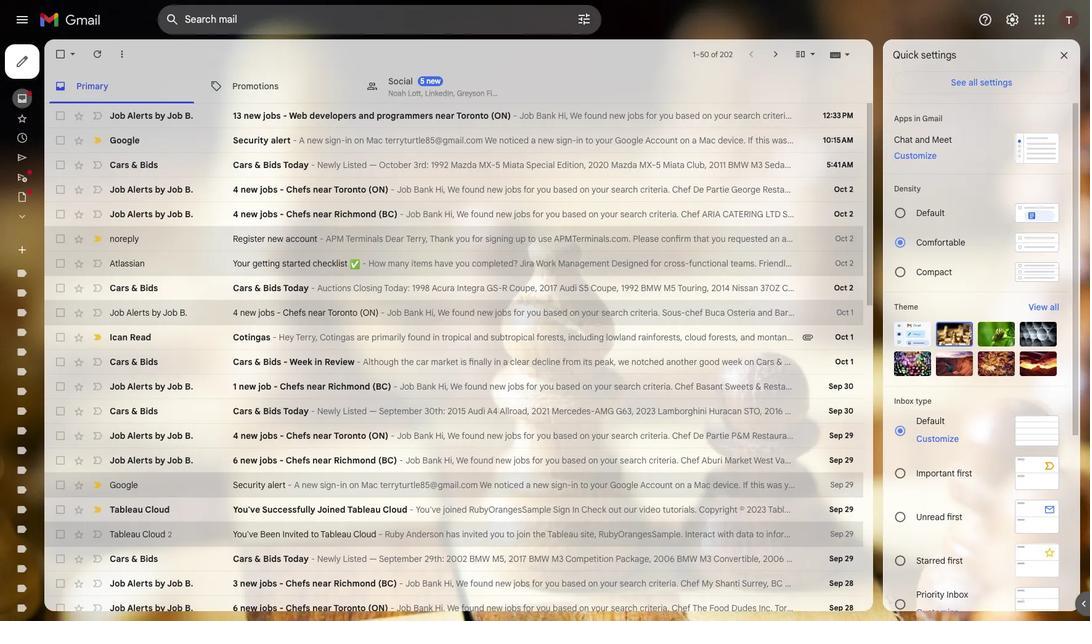 Task type: locate. For each thing, give the bounding box(es) containing it.
video
[[639, 505, 660, 516]]

2017 down work
[[540, 283, 558, 294]]

1 cars & bids from the top
[[110, 160, 158, 171]]

1 miata from the left
[[502, 160, 524, 171]]

2 de from the top
[[693, 431, 704, 442]]

3 coupe, from the left
[[782, 283, 810, 294]]

1 vertical spatial sep 28
[[829, 604, 853, 613]]

and right 'developers'
[[358, 110, 374, 121]]

sep 30 for restaurant
[[829, 382, 853, 391]]

30
[[844, 382, 853, 391], [844, 407, 853, 416]]

the up jump
[[871, 234, 884, 245]]

2023 for tableau
[[747, 505, 766, 516]]

do left "chat"
[[879, 135, 889, 146]]

2 job alerts by job b. from the top
[[110, 184, 193, 195]]

hey
[[279, 332, 294, 343]]

inc.
[[1017, 431, 1031, 442], [759, 603, 773, 614]]

0 horizontal spatial settings
[[921, 49, 956, 62]]

1 vertical spatial newly
[[317, 406, 341, 417]]

0 vertical spatial car
[[980, 283, 994, 294]]

anderson
[[406, 529, 444, 540]]

mazda right 2020
[[611, 160, 637, 171]]

don't
[[824, 135, 844, 146], [819, 480, 839, 491]]

ne
[[1081, 406, 1090, 417]]

customize button for chat and meet
[[887, 149, 944, 163]]

go
[[901, 258, 912, 269]]

1 horizontal spatial chef
[[927, 431, 945, 442]]

by for 3 new jobs - chefs near richmond (bc) - job bank hi, we found new jobs for you based on your search criteria. chef my shanti surrey, bc $20.00 hourly full time chef the flying pig vancouver, bc $20.00 to $23.00 h
[[155, 579, 165, 590]]

peak,
[[595, 357, 616, 368]]

sep 30 down $27.50
[[829, 407, 853, 416]]

all up inbox type element on the right bottom of the page
[[961, 381, 970, 393]]

listed for newly listed — october 3rd: 1992 mazda mx-5 miata special edition, 2020 mazda mx-5 miata club, 2011 bmw m3 sedan, 1997 bmw z3 2.8i roadster, 2022 audi rs5 sportback, 1990 honda civic dx h
[[343, 160, 367, 171]]

2 down intuitive.
[[849, 283, 853, 293]]

richmond for 4 new jobs - chefs near richmond (bc)
[[334, 209, 376, 220]]

all inside "button"
[[968, 77, 978, 88]]

4 for 4 new jobs - chefs near toronto (on) - job bank hi, we found new jobs for you based on your search criteria. chef de partie george restaurant toronto, on $20.50 hourly full time chef shahi tandoor brampton, on $
[[233, 184, 238, 195]]

september for 30th:
[[379, 406, 422, 417]]

customize button
[[887, 149, 944, 163], [909, 432, 966, 447]]

priority
[[916, 589, 944, 600]]

0 vertical spatial security
[[233, 135, 269, 146]]

1 vertical spatial first
[[947, 512, 962, 523]]

job alerts by job b. for 13 new jobs - web developers and programmers  near toronto (on) -
[[110, 110, 193, 121]]

1 de from the top
[[693, 184, 704, 195]]

0 vertical spatial help
[[974, 135, 991, 146]]

1 security alert - a new sign-in on mac terryturtle85@gmail.com we noticed a new sign-in to your google account on a mac device. if this was you, you don't need to do anything. if not, we'll help you secure your from the top
[[233, 135, 1056, 146]]

noreply
[[110, 234, 139, 245]]

1 vertical spatial security
[[233, 480, 265, 491]]

5 row from the top
[[44, 202, 863, 227]]

all for view
[[1050, 302, 1059, 313]]

inbox type element
[[894, 397, 1059, 406]]

2 vertical spatial first
[[947, 556, 963, 567]]

oct for unique
[[835, 333, 848, 342]]

1 vertical spatial customize button
[[909, 432, 966, 447]]

getting
[[252, 258, 280, 269]]

this
[[755, 135, 770, 146], [750, 480, 765, 491]]

1 horizontal spatial convertible,
[[852, 554, 900, 565]]

9 job alerts by job b. from the top
[[110, 603, 193, 614]]

2 coupe, from the left
[[591, 283, 619, 294]]

hi, for job bank hi, we found new jobs for you based on your search criteria. chef de partie george restaurant toronto, on $20.50 hourly full time chef shahi tandoor brampton, on $
[[435, 184, 446, 195]]

navigation
[[0, 39, 148, 622]]

2023 right ©
[[747, 505, 766, 516]]

5 job alerts by job b. from the top
[[110, 381, 193, 393]]

this for sep 29
[[750, 480, 765, 491]]

primary tab
[[44, 69, 199, 104]]

1 vertical spatial 2023
[[747, 505, 766, 516]]

0 vertical spatial from
[[914, 258, 932, 269]]

2 horizontal spatial convertible,
[[958, 554, 1005, 565]]

28 left $30.00
[[845, 604, 853, 613]]

security alert - a new sign-in on mac terryturtle85@gmail.com we noticed a new sign-in to your google account on a mac device. if this was you, you don't need to do anything. if not, we'll help you secure your up video
[[233, 480, 1051, 491]]

1 vertical spatial 2011
[[863, 406, 879, 417]]

sign- up sign
[[551, 480, 571, 491]]

a for 10:15 am
[[299, 135, 305, 146]]

17 row from the top
[[44, 498, 1090, 523]]

0 vertical spatial settings
[[921, 49, 956, 62]]

de down "lamborghini"
[[693, 431, 704, 442]]

main content
[[44, 39, 1090, 622]]

2 horizontal spatial 2011
[[902, 554, 919, 565]]

1 vertical spatial alert
[[268, 480, 286, 491]]

1 vertical spatial 2017
[[509, 554, 527, 565]]

1 28 from the top
[[845, 579, 853, 588]]

21 row from the top
[[44, 596, 1090, 621]]

2 6 from the top
[[233, 603, 238, 614]]

questions.
[[1032, 529, 1072, 540]]

2006 down inform
[[763, 554, 784, 565]]

in right week on the left bottom of the page
[[315, 357, 322, 368]]

chefs for 4 new jobs - chefs near toronto (on) - job bank hi, we found new jobs for you based on your search criteria. chef de partie p&m restaurant toronto, on $20.00 hourly sous-chef patois restaurant inc. toronto, on $1
[[286, 431, 311, 442]]

near
[[435, 110, 454, 121], [313, 184, 332, 195], [313, 209, 332, 220], [308, 307, 326, 319], [307, 381, 326, 393], [313, 431, 332, 442], [312, 455, 332, 466], [312, 579, 331, 590], [312, 603, 332, 614]]

1 30 from the top
[[844, 382, 853, 391]]

car down shar on the bottom of page
[[1077, 554, 1090, 565]]

2 account from the left
[[782, 234, 814, 245]]

display density element
[[894, 184, 1059, 193]]

oct 2 for restaurant
[[834, 185, 853, 194]]

1 vertical spatial settings
[[980, 77, 1012, 88]]

b. for 1 new job - chefs near richmond (bc) - job bank hi, we found new jobs for you based on your search criteria. chef basant sweets & restaurant surrey, bc $27.50 hourly full time view all similar jobs discover the five k
[[185, 381, 193, 393]]

0 vertical spatial was
[[772, 135, 787, 146]]

2 vertical spatial car
[[1077, 554, 1090, 565]]

hourly for $27.50
[[879, 381, 904, 393]]

cloud up the ruby
[[383, 505, 407, 516]]

2011 right se, on the bottom right of page
[[863, 406, 879, 417]]

oct up clicking
[[834, 210, 847, 219]]

coupe, left 1996
[[782, 283, 810, 294]]

bank for job bank hi, we found new jobs for you based on your search criteria. chef the food dudes inc. toronto, on $19.00 to $30.00 hourly (to be negotiated) full time chef pantry tor
[[413, 603, 433, 614]]

listed down joined
[[343, 554, 367, 565]]

account
[[645, 135, 678, 146], [640, 480, 673, 491]]

2 vertical spatial listed
[[343, 554, 367, 565]]

quick settings
[[893, 49, 956, 62]]

3 listed from the top
[[343, 554, 367, 565]]

b. for 4 new jobs - chefs near toronto (on) - job bank hi, we found new jobs for you based on your search criteria. sous-chef buca osteria and bar yorkville toronto, on $57500.00 annually full time sous-chef no small feast 
[[180, 307, 187, 319]]

19 row from the top
[[44, 547, 1090, 572]]

restaurant down sedan,
[[763, 184, 805, 195]]

today down week on the left bottom of the page
[[283, 406, 309, 417]]

1 convertible, from the left
[[714, 554, 761, 565]]

bc right 'vancouver,'
[[1001, 579, 1012, 590]]

1 horizontal spatial 2023
[[747, 505, 766, 516]]

5 cars & bids from the top
[[110, 554, 158, 565]]

de down club,
[[693, 184, 704, 195]]

0 vertical spatial inc.
[[1017, 431, 1031, 442]]

12 row from the top
[[44, 375, 1090, 399]]

alerts for 6 new jobs - chefs near toronto (on) - job bank hi, we found new jobs for you based on your search criteria. chef the food dudes inc. toronto, on $19.00 to $30.00 hourly (to be negotiated) full time chef pantry tor
[[127, 603, 153, 614]]

None search field
[[158, 5, 601, 35]]

2 security from the top
[[233, 480, 265, 491]]

1 row from the top
[[44, 104, 863, 128]]

370z
[[760, 283, 780, 294]]

202
[[720, 50, 733, 59]]

1 newly from the top
[[317, 160, 341, 171]]

in up the in
[[571, 480, 578, 491]]

1 horizontal spatial your
[[1028, 258, 1045, 269]]

mac down 13 new jobs - web developers and programmers  near toronto (on) -
[[366, 135, 383, 146]]

gs-
[[487, 283, 502, 294]]

search for p&m
[[611, 431, 638, 442]]

older image
[[770, 48, 782, 60]]

feast
[[1068, 307, 1090, 319]]

today down invited
[[283, 554, 309, 565]]

1 vertical spatial customize
[[916, 434, 959, 445]]

6 row from the top
[[44, 227, 1090, 251]]

inc. down the 'discover'
[[1017, 431, 1031, 442]]

28 for full
[[845, 579, 853, 588]]

1 job alerts by job b. from the top
[[110, 110, 193, 121]]

sign- up joined
[[320, 480, 340, 491]]

job alerts by job b. for 4 new jobs - chefs near richmond (bc) -
[[110, 209, 193, 220]]

secure up 1990
[[1009, 135, 1036, 146]]

social, 5 new messages, tab
[[356, 69, 511, 104]]

2 partie from the top
[[706, 431, 729, 442]]

m3
[[751, 160, 763, 171], [552, 554, 564, 565], [700, 554, 712, 565], [944, 554, 956, 565]]

chefs for 4 new jobs - chefs near richmond (bc) -
[[286, 209, 311, 220]]

2 sep 30 from the top
[[829, 407, 853, 416]]

1 vertical spatial this
[[750, 480, 765, 491]]

1 sep 30 from the top
[[829, 382, 853, 391]]

data down ©
[[736, 529, 754, 540]]

roadster,
[[864, 160, 901, 171]]

the left five
[[1055, 381, 1068, 393]]

0 vertical spatial 30
[[844, 382, 853, 391]]

1 security from the top
[[233, 135, 269, 146]]

- how many items have you completed? jira work management designed for cross-functional teams. friendly, easy, and intuitive. jump in go from idea to done, as a team your work doesn
[[360, 258, 1090, 269]]

3 4 from the top
[[233, 307, 238, 319]]

(bc)
[[379, 209, 398, 220], [372, 381, 391, 393], [378, 455, 397, 466], [378, 579, 397, 590]]

0 vertical spatial alert
[[271, 135, 291, 146]]

criteria.
[[640, 184, 670, 195], [630, 307, 660, 319], [643, 381, 673, 393], [640, 431, 670, 442], [649, 579, 679, 590], [640, 603, 670, 614]]

tableau cloud 2
[[110, 529, 172, 540]]

1 horizontal spatial are
[[847, 332, 859, 343]]

be
[[935, 603, 945, 614]]

7 row from the top
[[44, 251, 1090, 276]]

1 vertical spatial account
[[640, 480, 673, 491]]

software.
[[801, 505, 838, 516]]

noticed for sep 29
[[494, 480, 524, 491]]

8 job alerts by job b. from the top
[[110, 579, 193, 590]]

2 — from the top
[[369, 406, 377, 417]]

2 horizontal spatial chef
[[1012, 307, 1030, 319]]

today:
[[384, 283, 410, 294]]

account
[[286, 234, 317, 245], [782, 234, 814, 245]]

6 job alerts by job b. from the top
[[110, 431, 193, 442]]

1 vertical spatial partie
[[706, 431, 729, 442]]

1 vertical spatial we'll
[[949, 480, 967, 491]]

rainforests,
[[638, 332, 683, 343]]

1 account from the left
[[286, 234, 317, 245]]

2 auctions from the left
[[996, 283, 1030, 294]]

criteria. for &
[[643, 381, 673, 393]]

terry,
[[406, 234, 428, 245], [296, 332, 318, 343]]

2 horizontal spatial coupe,
[[782, 283, 810, 294]]

30 for s4,
[[844, 407, 853, 416]]

1 your from the left
[[233, 258, 250, 269]]

0 vertical spatial the
[[899, 579, 914, 590]]

0 vertical spatial all
[[968, 77, 978, 88]]

1 vertical spatial secure
[[1004, 480, 1031, 491]]

anything. for 10:15 am
[[891, 135, 928, 146]]

0 vertical spatial listed
[[343, 160, 367, 171]]

and right "chat"
[[915, 134, 930, 145]]

we for job bank hi, we found new jobs for you based on your search criteria. chef de partie george restaurant toronto, on $20.50 hourly full time chef shahi tandoor brampton, on $
[[448, 184, 460, 195]]

sell
[[957, 283, 971, 294], [1042, 406, 1056, 417], [1054, 554, 1068, 565]]

2 vertical spatial —
[[369, 554, 377, 565]]

m5
[[664, 283, 676, 294]]

inc. right dudes
[[759, 603, 773, 614]]

need up 2.8i
[[847, 135, 867, 146]]

1 vertical spatial 1992
[[621, 283, 639, 294]]

sell for convertible,
[[1054, 554, 1068, 565]]

we'll down important first
[[949, 480, 967, 491]]

toronto, down 5:41 am in the top right of the page
[[807, 184, 839, 195]]

0 vertical spatial need
[[847, 135, 867, 146]]

sep 29
[[829, 431, 853, 441], [829, 456, 853, 465], [830, 481, 853, 490], [829, 505, 853, 515], [830, 530, 853, 539], [829, 555, 853, 564]]

oct 2 for activation
[[835, 234, 853, 243]]

sep 30 up gti
[[829, 382, 853, 391]]

chefs for 6 new jobs - chefs near richmond (bc) -
[[286, 455, 310, 466]]

1 vertical spatial a
[[294, 480, 300, 491]]

1 are from the left
[[357, 332, 369, 343]]

2 cars & bids from the top
[[110, 283, 158, 294]]

time up type
[[922, 381, 939, 393]]

criteria. down "cars & bids - week in review - although the car market is finally in a clear decline from its peak, we notched another good week on cars & bids with some strong sales amid the slow-down. that included a 2013 dodge v"
[[643, 381, 673, 393]]

gmail image
[[39, 7, 107, 32]]

sep 29 for convertible,
[[829, 555, 853, 564]]

select input tool image
[[844, 50, 851, 59]]

job alerts by job b. for 4 new jobs - chefs near toronto (on) - job bank hi, we found new jobs for you based on your search criteria. chef de partie p&m restaurant toronto, on $20.00 hourly sous-chef patois restaurant inc. toronto, on $1
[[110, 431, 193, 442]]

0 horizontal spatial surrey,
[[742, 579, 769, 590]]

1 6 from the top
[[233, 455, 238, 466]]

was
[[772, 135, 787, 146], [767, 480, 782, 491]]

0 vertical spatial anything.
[[891, 135, 928, 146]]

alerts for 4 new jobs - chefs near toronto (on) - job bank hi, we found new jobs for you based on your search criteria. chef de partie george restaurant toronto, on $20.50 hourly full time chef shahi tandoor brampton, on $
[[127, 184, 153, 195]]

security alert - a new sign-in on mac terryturtle85@gmail.com we noticed a new sign-in to your google account on a mac device. if this was you, you don't need to do anything. if not, we'll help you secure your up the cars & bids today - newly listed — october 3rd: 1992 mazda mx-5 miata special edition, 2020 mazda mx-5 miata club, 2011 bmw m3 sedan, 1997 bmw z3 2.8i roadster, 2022 audi rs5 sportback, 1990 honda civic dx h
[[233, 135, 1056, 146]]

dear
[[385, 234, 404, 245]]

2 september from the top
[[379, 554, 422, 565]]

sign
[[553, 505, 570, 516]]

2 closing from the left
[[1032, 283, 1061, 294]]

1 4 from the top
[[233, 184, 238, 195]]

to left join
[[507, 529, 515, 540]]

new inside tab
[[426, 76, 441, 85]]

0 vertical spatial view
[[1029, 302, 1048, 313]]

amid
[[895, 357, 915, 368]]

3 newly from the top
[[317, 554, 341, 565]]

auctions down checklist
[[317, 283, 351, 294]]

$23.00
[[1056, 579, 1084, 590]]

1 vertical spatial default
[[916, 416, 945, 427]]

seattle,
[[978, 505, 1007, 516]]

2 convertible, from the left
[[852, 554, 900, 565]]

(bc) for 1 new job - chefs near richmond (bc)
[[372, 381, 391, 393]]

work
[[1047, 258, 1066, 269]]

to left answer
[[972, 529, 980, 540]]

1 vertical spatial car
[[1065, 406, 1079, 417]]

customize button down "chat"
[[887, 149, 944, 163]]

by for 4 new jobs - chefs near toronto (on) - job bank hi, we found new jobs for you based on your search criteria. chef de partie p&m restaurant toronto, on $20.00 hourly sous-chef patois restaurant inc. toronto, on $1
[[155, 431, 165, 442]]

oct up some
[[835, 333, 848, 342]]

0 horizontal spatial coupe,
[[509, 283, 537, 294]]

full up inbox type
[[906, 381, 920, 393]]

security alert - a new sign-in on mac terryturtle85@gmail.com we noticed a new sign-in to your google account on a mac device. if this was you, you don't need to do anything. if not, we'll help you secure your for 10:15 am
[[233, 135, 1056, 146]]

tab list
[[44, 69, 873, 104]]

you
[[808, 135, 822, 146], [993, 135, 1007, 146], [537, 184, 551, 195], [456, 234, 470, 245], [711, 234, 726, 245], [1052, 234, 1066, 245], [455, 258, 470, 269], [527, 307, 541, 319], [540, 381, 554, 393], [537, 431, 551, 442], [803, 480, 817, 491], [988, 480, 1002, 491], [490, 529, 504, 540], [545, 579, 559, 590], [536, 603, 551, 614]]

chef
[[672, 184, 691, 195], [948, 184, 967, 195], [675, 381, 694, 393], [672, 431, 691, 442], [681, 579, 699, 590], [878, 579, 897, 590], [672, 603, 691, 614], [1030, 603, 1049, 614]]

0 vertical spatial do
[[879, 135, 889, 146]]

0 vertical spatial first
[[957, 468, 972, 479]]

by
[[155, 110, 165, 121], [155, 184, 165, 195], [155, 209, 165, 220], [816, 234, 825, 245], [152, 307, 161, 319], [155, 381, 165, 393], [155, 431, 165, 442], [155, 455, 165, 466], [155, 579, 165, 590], [155, 603, 165, 614]]

sep 29 for data
[[830, 530, 853, 539]]

security down 13 at the top of page
[[233, 135, 269, 146]]

row
[[44, 104, 863, 128], [44, 128, 1056, 153], [44, 153, 1090, 177], [44, 177, 1090, 202], [44, 202, 863, 227], [44, 227, 1090, 251], [44, 251, 1090, 276], [44, 276, 1090, 301], [44, 301, 1090, 325], [44, 325, 1053, 350], [44, 350, 1090, 375], [44, 375, 1090, 399], [44, 399, 1090, 424], [44, 424, 1090, 449], [44, 449, 863, 473], [44, 473, 1051, 498], [44, 498, 1090, 523], [44, 523, 1090, 547], [44, 547, 1090, 572], [44, 572, 1090, 596], [44, 596, 1090, 621]]

are right the they
[[847, 332, 859, 343]]

98103
[[1025, 505, 1048, 516]]

1 horizontal spatial surrey,
[[808, 381, 835, 393]]

richmond for 6 new jobs - chefs near richmond (bc)
[[334, 455, 376, 466]]

newly
[[317, 160, 341, 171], [317, 406, 341, 417], [317, 554, 341, 565]]

data down reserved.
[[898, 529, 915, 540]]

tandoor
[[993, 184, 1025, 195]]

0 vertical spatial noticed
[[499, 135, 529, 146]]

was up inform
[[767, 480, 782, 491]]

1 vertical spatial oct 1
[[835, 333, 853, 342]]

bank for job bank hi, we found new jobs for you based on your search criteria. sous-chef buca osteria and bar yorkville toronto, on $57500.00 annually full time sous-chef no small feast 
[[404, 307, 423, 319]]

found for job bank hi, we found new jobs for you based on your search criteria. chef the food dudes inc. toronto, on $19.00 to $30.00 hourly (to be negotiated) full time chef pantry tor
[[461, 603, 484, 614]]

surrey, down some
[[808, 381, 835, 393]]

4 cars & bids from the top
[[110, 406, 158, 417]]

1 cotingas from the left
[[233, 332, 270, 343]]

inbox left type
[[894, 397, 914, 406]]

2 sep 28 from the top
[[829, 604, 853, 613]]

0 horizontal spatial with
[[718, 529, 734, 540]]

1 for their
[[850, 333, 853, 342]]

✅ image
[[350, 259, 360, 270]]

based for job bank hi, we found new jobs for you based on your search criteria. chef de partie p&m restaurant toronto, on $20.00 hourly sous-chef patois restaurant inc. toronto, on $1
[[553, 431, 577, 442]]

customize down rights
[[854, 529, 895, 540]]

anything.
[[891, 135, 928, 146], [886, 480, 922, 491]]

account right an
[[782, 234, 814, 245]]

you've successfully joined tableau cloud - you've joined rubyorangessample sign in check out our video tutorials. copyright © 2023 tableau software. all rights reserved. 1621 n 34th st. seattle, wa 98103 privacy. yo
[[233, 505, 1090, 516]]

0 horizontal spatial cotingas
[[233, 332, 270, 343]]

1 horizontal spatial 2011
[[863, 406, 879, 417]]

sep 29 for 34th
[[829, 505, 853, 515]]

from right go
[[914, 258, 932, 269]]

tableau down joined
[[321, 529, 351, 540]]

that
[[979, 357, 997, 368]]

None checkbox
[[54, 110, 67, 122], [54, 159, 67, 171], [54, 233, 67, 245], [54, 258, 67, 270], [54, 307, 67, 319], [54, 332, 67, 344], [54, 405, 67, 418], [54, 455, 67, 467], [54, 529, 67, 541], [54, 578, 67, 590], [54, 110, 67, 122], [54, 159, 67, 171], [54, 233, 67, 245], [54, 258, 67, 270], [54, 307, 67, 319], [54, 332, 67, 344], [54, 405, 67, 418], [54, 455, 67, 467], [54, 529, 67, 541], [54, 578, 67, 590]]

sep for convertible,
[[829, 555, 843, 564]]

help for sep 29
[[969, 480, 986, 491]]

oct 2 for mazda
[[834, 283, 853, 293]]

0 vertical spatial 2011
[[709, 160, 726, 171]]

— down the although
[[369, 406, 377, 417]]

1992
[[431, 160, 449, 171], [621, 283, 639, 294]]

appearances,
[[999, 332, 1053, 343]]

7 job alerts by job b. from the top
[[110, 455, 193, 466]]

0 horizontal spatial closing
[[353, 283, 382, 294]]

customize inside button
[[916, 434, 959, 445]]

1 sep 28 from the top
[[829, 579, 853, 588]]

1 vertical spatial do
[[874, 480, 884, 491]]

we'll for 10:15 am
[[954, 135, 972, 146]]

sep 28 for full
[[829, 579, 853, 588]]

you, up inform
[[784, 480, 801, 491]]

the left car
[[401, 357, 414, 368]]

hourly for $20.00
[[877, 431, 902, 442]]

found for job bank hi, we found new jobs for you based on your search criteria. chef de partie p&m restaurant toronto, on $20.00 hourly sous-chef patois restaurant inc. toronto, on $1
[[462, 431, 485, 442]]

job alerts by job b. for 3 new jobs - chefs near richmond (bc) - job bank hi, we found new jobs for you based on your search criteria. chef my shanti surrey, bc $20.00 hourly full time chef the flying pig vancouver, bc $20.00 to $23.00 h
[[110, 579, 193, 590]]

0 horizontal spatial the
[[692, 603, 707, 614]]

0 horizontal spatial inc.
[[759, 603, 773, 614]]

1 horizontal spatial 1992
[[621, 283, 639, 294]]

found
[[462, 184, 485, 195], [452, 307, 475, 319], [408, 332, 431, 343], [465, 381, 487, 393], [462, 431, 485, 442], [470, 579, 493, 590], [461, 603, 484, 614]]

1 horizontal spatial $20.00
[[845, 431, 875, 442]]

1 vertical spatial terryturtle85@gmail.com
[[380, 480, 478, 491]]

0 vertical spatial oct 1
[[837, 308, 853, 317]]

13 row from the top
[[44, 399, 1090, 424]]

a for sep 29
[[294, 480, 300, 491]]

de for george
[[693, 184, 704, 195]]

1 forests, from the left
[[537, 332, 566, 343]]

0 horizontal spatial 2006
[[654, 554, 675, 565]]

2017 right m5,
[[509, 554, 527, 565]]

anything. for sep 29
[[886, 480, 922, 491]]

surrey, up dudes
[[742, 579, 769, 590]]

chef left my
[[681, 579, 699, 590]]

are left primarily
[[357, 332, 369, 343]]

2 28 from the top
[[845, 604, 853, 613]]

listed
[[343, 160, 367, 171], [343, 406, 367, 417], [343, 554, 367, 565]]

1 vertical spatial noticed
[[494, 480, 524, 491]]

cloud left the ruby
[[353, 529, 376, 540]]

— for 3rd:
[[369, 160, 377, 171]]

doesn
[[1068, 258, 1090, 269]]

Search mail text field
[[185, 14, 542, 26]]

2 cotingas from the left
[[320, 332, 355, 343]]

coupe, right s5 at the top right of page
[[591, 283, 619, 294]]

2 4 from the top
[[233, 209, 238, 220]]

1 — from the top
[[369, 160, 377, 171]]

you, for 10:15 am
[[789, 135, 806, 146]]

0 horizontal spatial 2023
[[636, 406, 656, 417]]

all inside button
[[1050, 302, 1059, 313]]

alert
[[271, 135, 291, 146], [268, 480, 286, 491]]

bc
[[837, 381, 849, 393], [771, 579, 783, 590], [1001, 579, 1012, 590]]

1 partie from the top
[[706, 184, 729, 195]]

1 default from the top
[[916, 208, 945, 219]]

car for miata,
[[980, 283, 994, 294]]

similar
[[972, 381, 998, 393]]

near for 4 new jobs - chefs near richmond (bc) -
[[313, 209, 332, 220]]

on left '$1'
[[1067, 431, 1080, 442]]

hourly for $20.50
[[887, 184, 911, 195]]

newly down joined
[[317, 554, 341, 565]]

see all settings
[[951, 77, 1012, 88]]

5 inside tab
[[420, 76, 424, 85]]

2 horizontal spatial mazda
[[832, 283, 858, 294]]

hourly left (to
[[895, 603, 919, 614]]

m3 left competition
[[552, 554, 564, 565]]

0 horizontal spatial chef
[[685, 307, 703, 319]]

settings inside "button"
[[980, 77, 1012, 88]]

5:41 am
[[827, 160, 853, 169]]

29 for 34th
[[845, 505, 853, 515]]

comfortable
[[916, 237, 965, 248]]

for for job bank hi, we found new jobs for you based on your search criteria. chef the food dudes inc. toronto, on $19.00 to $30.00 hourly (to be negotiated) full time chef pantry tor
[[523, 603, 534, 614]]

new
[[426, 76, 441, 85], [244, 110, 261, 121], [307, 135, 323, 146], [538, 135, 554, 146], [241, 184, 258, 195], [487, 184, 503, 195], [241, 209, 258, 220], [267, 234, 283, 245], [240, 307, 256, 319], [477, 307, 493, 319], [239, 381, 256, 393], [490, 381, 506, 393], [241, 431, 258, 442], [487, 431, 503, 442], [240, 455, 257, 466], [302, 480, 318, 491], [533, 480, 549, 491], [240, 579, 257, 590], [495, 579, 511, 590], [240, 603, 257, 614], [486, 603, 503, 614]]

0 vertical spatial 28
[[845, 579, 853, 588]]

september for 29th:
[[379, 554, 422, 565]]

0 vertical spatial don't
[[824, 135, 844, 146]]

0 vertical spatial secure
[[1009, 135, 1036, 146]]

8 row from the top
[[44, 276, 1090, 301]]

0 horizontal spatial inbox
[[894, 397, 914, 406]]

miata left club,
[[663, 160, 685, 171]]

15 row from the top
[[44, 449, 863, 473]]

0 horizontal spatial view
[[941, 381, 959, 393]]

friendly,
[[759, 258, 792, 269]]

hi, for job bank hi, we found new jobs for you based on your search criteria. chef basant sweets & restaurant surrey, bc $27.50 hourly full time view all similar jobs discover the five k
[[438, 381, 448, 393]]

your left getting
[[233, 258, 250, 269]]

1 listed from the top
[[343, 160, 367, 171]]

2002
[[447, 554, 467, 565]]

3 cars & bids from the top
[[110, 357, 158, 368]]

None checkbox
[[54, 48, 67, 60], [54, 134, 67, 147], [54, 184, 67, 196], [54, 208, 67, 221], [54, 282, 67, 295], [54, 356, 67, 368], [54, 381, 67, 393], [54, 430, 67, 442], [54, 479, 67, 492], [54, 504, 67, 516], [54, 553, 67, 566], [54, 603, 67, 615], [54, 48, 67, 60], [54, 134, 67, 147], [54, 184, 67, 196], [54, 208, 67, 221], [54, 282, 67, 295], [54, 356, 67, 368], [54, 381, 67, 393], [54, 430, 67, 442], [54, 479, 67, 492], [54, 504, 67, 516], [54, 553, 67, 566], [54, 603, 67, 615]]

b. for 6 new jobs - chefs near toronto (on) - job bank hi, we found new jobs for you based on your search criteria. chef the food dudes inc. toronto, on $19.00 to $30.00 hourly (to be negotiated) full time chef pantry tor
[[185, 603, 193, 614]]

1 2006 from the left
[[654, 554, 675, 565]]

default up link
[[916, 208, 945, 219]]

1 vertical spatial all
[[1050, 302, 1059, 313]]

3 — from the top
[[369, 554, 377, 565]]

functional
[[689, 258, 728, 269]]

joined
[[317, 505, 346, 516]]

1996
[[812, 283, 830, 294]]

s4,
[[901, 406, 913, 417]]

st.
[[965, 505, 976, 516]]

oct
[[834, 185, 847, 194], [834, 210, 847, 219], [835, 234, 848, 243], [835, 259, 848, 268], [834, 283, 847, 293], [837, 308, 849, 317], [835, 333, 848, 342], [835, 357, 848, 367]]

4 job alerts by job b. from the top
[[110, 307, 187, 319]]

pantry
[[1051, 603, 1076, 614]]

reserved.
[[878, 505, 917, 516]]

advanced search options image
[[572, 7, 596, 31]]

1 september from the top
[[379, 406, 422, 417]]

1 left 50 at right top
[[693, 50, 695, 59]]

1 for buca
[[851, 308, 853, 317]]

sep 28 left $30.00
[[829, 604, 853, 613]]

forests.
[[794, 332, 823, 343]]

you've for you've successfully joined tableau cloud
[[233, 505, 260, 516]]

priority inbox
[[916, 589, 968, 600]]

1 horizontal spatial auctions
[[996, 283, 1030, 294]]

0 horizontal spatial account
[[286, 234, 317, 245]]

1 vertical spatial from
[[562, 357, 581, 368]]

the left food
[[692, 603, 707, 614]]

1 data from the left
[[736, 529, 754, 540]]

2 for how many items have you completed? jira work management designed for cross-functional teams. friendly, easy, and intuitive. jump in go from idea to done, as a team your work doesn
[[850, 259, 853, 268]]

4 4 from the top
[[233, 431, 238, 442]]

10 row from the top
[[44, 325, 1053, 350]]

search for &
[[614, 381, 641, 393]]

2 default from the top
[[916, 416, 945, 427]]

2 listed from the top
[[343, 406, 367, 417]]

oct 1
[[837, 308, 853, 317], [835, 333, 853, 342], [835, 357, 853, 367]]

0 horizontal spatial miata
[[502, 160, 524, 171]]

was for 10:15 am
[[772, 135, 787, 146]]

search down the cars & bids today - newly listed — october 3rd: 1992 mazda mx-5 miata special edition, 2020 mazda mx-5 miata club, 2011 bmw m3 sedan, 1997 bmw z3 2.8i roadster, 2022 audi rs5 sportback, 1990 honda civic dx h
[[611, 184, 638, 195]]

3 job alerts by job b. from the top
[[110, 209, 193, 220]]

discover
[[1018, 381, 1053, 393]]

all right no
[[1050, 302, 1059, 313]]

1 vertical spatial 28
[[845, 604, 853, 613]]

1 horizontal spatial with
[[804, 357, 820, 368]]

mx-
[[479, 160, 495, 171], [639, 160, 656, 171], [861, 283, 877, 294]]

support image
[[978, 12, 993, 27]]

and right tropical on the left bottom of page
[[474, 332, 488, 343]]

tab list containing social
[[44, 69, 873, 104]]

2 your from the left
[[1028, 258, 1045, 269]]

oct 1 for some
[[835, 357, 853, 367]]

0 vertical spatial you,
[[789, 135, 806, 146]]

amg
[[595, 406, 614, 417]]

1 closing from the left
[[353, 283, 382, 294]]

yo
[[1082, 505, 1090, 516]]

0 vertical spatial sep 28
[[829, 579, 853, 588]]

2 security alert - a new sign-in on mac terryturtle85@gmail.com we noticed a new sign-in to your google account on a mac device. if this was you, you don't need to do anything. if not, we'll help you secure your from the top
[[233, 480, 1051, 491]]

m3 left sedan,
[[751, 160, 763, 171]]

time down rs5
[[929, 184, 946, 195]]

if down important
[[925, 480, 930, 491]]

sep 28 down the zhp
[[829, 579, 853, 588]]

theme element
[[894, 301, 918, 314]]

job alerts by job b. for 6 new jobs - chefs near toronto (on) - job bank hi, we found new jobs for you based on your search criteria. chef the food dudes inc. toronto, on $19.00 to $30.00 hourly (to be negotiated) full time chef pantry tor
[[110, 603, 193, 614]]

sell for miata,
[[957, 283, 971, 294]]

to up 2020
[[585, 135, 593, 146]]

jump
[[868, 258, 889, 269]]

2 30 from the top
[[844, 407, 853, 416]]

2 newly from the top
[[317, 406, 341, 417]]

oct for george
[[834, 185, 847, 194]]

0 horizontal spatial $20.00
[[785, 579, 814, 590]]

1 horizontal spatial terry,
[[406, 234, 428, 245]]

car
[[416, 357, 429, 368]]

2 are from the left
[[847, 332, 859, 343]]

2 horizontal spatial bc
[[1001, 579, 1012, 590]]

density
[[894, 184, 921, 193]]

allroad,
[[500, 406, 530, 417]]

hi, for job bank hi, we found new jobs for you based on your search criteria. chef my shanti surrey, bc $20.00 hourly full time chef the flying pig vancouver, bc $20.00 to $23.00 h
[[444, 579, 454, 590]]



Task type: describe. For each thing, give the bounding box(es) containing it.
bmw up flying
[[921, 554, 941, 565]]

14 row from the top
[[44, 424, 1090, 449]]

1 horizontal spatial 2017
[[540, 283, 558, 294]]

to up the check
[[580, 480, 588, 491]]

4 new jobs - chefs near richmond (bc) -
[[233, 209, 406, 220]]

b
[[1089, 283, 1090, 294]]

to up rights
[[864, 480, 872, 491]]

alert for 10:15 am
[[271, 135, 291, 146]]

b. for 4 new jobs - chefs near toronto (on) - job bank hi, we found new jobs for you based on your search criteria. chef de partie p&m restaurant toronto, on $20.00 hourly sous-chef patois restaurant inc. toronto, on $1
[[185, 431, 193, 442]]

1 horizontal spatial mazda
[[611, 160, 637, 171]]

2 forests, from the left
[[709, 332, 738, 343]]

1621
[[920, 505, 935, 516]]

(bc) for 6 new jobs - chefs near richmond (bc)
[[378, 455, 397, 466]]

completed?
[[472, 258, 518, 269]]

near for 1 new job - chefs near richmond (bc) - job bank hi, we found new jobs for you based on your search criteria. chef basant sweets & restaurant surrey, bc $27.50 hourly full time view all similar jobs discover the five k
[[307, 381, 326, 393]]

0 horizontal spatial 2011
[[709, 160, 726, 171]]

a up tutorials. at the right bottom
[[687, 480, 692, 491]]

bar
[[775, 307, 788, 319]]

package,
[[616, 554, 651, 565]]

cars & bids for cars & bids today - newly listed — october 3rd: 1992 mazda mx-5 miata special edition, 2020 mazda mx-5 miata club, 2011 bmw m3 sedan, 1997 bmw z3 2.8i roadster, 2022 audi rs5 sportback, 1990 honda civic dx h
[[110, 160, 158, 171]]

bmw left z3
[[814, 160, 834, 171]]

chef up $30.00
[[878, 579, 897, 590]]

1 vertical spatial the
[[692, 603, 707, 614]]

6 new jobs - chefs near toronto (on) - job bank hi, we found new jobs for you based on your search criteria. chef the food dudes inc. toronto, on $19.00 to $30.00 hourly (to be negotiated) full time chef pantry tor
[[233, 603, 1090, 614]]

team
[[1006, 258, 1026, 269]]

cloud down the 'tableau cloud'
[[142, 529, 165, 540]]

that
[[693, 234, 709, 245]]

acura
[[432, 283, 455, 294]]

30 for surrey,
[[844, 382, 853, 391]]

quick settings element
[[893, 49, 956, 71]]

near for 4 new jobs - chefs near toronto (on) - job bank hi, we found new jobs for you based on your search criteria. sous-chef buca osteria and bar yorkville toronto, on $57500.00 annually full time sous-chef no small feast 
[[308, 307, 326, 319]]

cross-
[[664, 258, 689, 269]]

criteria. for p&m
[[640, 431, 670, 442]]

full down 2022
[[913, 184, 927, 195]]

mac down '6 new jobs - chefs near richmond (bc) -'
[[361, 480, 378, 491]]

0 horizontal spatial sous-
[[662, 307, 685, 319]]

based for job bank hi, we found new jobs for you based on your search criteria. chef basant sweets & restaurant surrey, bc $27.50 hourly full time view all similar jobs discover the five k
[[556, 381, 580, 393]]

thank
[[430, 234, 454, 245]]

search mail image
[[161, 9, 184, 31]]

to right $19.00
[[853, 603, 861, 614]]

2023 for lamborghini
[[636, 406, 656, 417]]

1 horizontal spatial mx-
[[639, 160, 656, 171]]

found for job bank hi, we found new jobs for you based on your search criteria. sous-chef buca osteria and bar yorkville toronto, on $57500.00 annually full time sous-chef no small feast 
[[452, 307, 475, 319]]

by for 13 new jobs - web developers and programmers  near toronto (on) -
[[155, 110, 165, 121]]

requested
[[728, 234, 768, 245]]

alerts for 4 new jobs - chefs near toronto (on) - job bank hi, we found new jobs for you based on your search criteria. chef de partie p&m restaurant toronto, on $20.00 hourly sous-chef patois restaurant inc. toronto, on $1
[[127, 431, 153, 442]]

1 horizontal spatial from
[[914, 258, 932, 269]]

today for newly listed — september 30th: 2015 audi a4 allroad, 2021 mercedes-amg g63, 2023 lamborghini huracan sto, 2016 volkswagen gti se, 2011 audi s4, 1983 porsche 928 s, cars & bids sell a car ne
[[283, 406, 309, 417]]

1990
[[1006, 160, 1025, 171]]

restaurant for george
[[763, 184, 805, 195]]

row containing noreply
[[44, 227, 1090, 251]]

chefs for 1 new job - chefs near richmond (bc) - job bank hi, we found new jobs for you based on your search criteria. chef basant sweets & restaurant surrey, bc $27.50 hourly full time view all similar jobs discover the five k
[[280, 381, 304, 393]]

— for 30th:
[[369, 406, 377, 417]]

search for george
[[611, 184, 638, 195]]

5 up 4 new jobs - chefs near toronto (on) - job bank hi, we found new jobs for you based on your search criteria. chef de partie george restaurant toronto, on $20.50 hourly full time chef shahi tandoor brampton, on $
[[656, 160, 661, 171]]

food
[[709, 603, 729, 614]]

cars & bids for cars & bids today - auctions closing today: 1998 acura integra gs-r coupe, 2017 audi s5 coupe, 1992 bmw m5 touring, 2014 nissan 370z coupe, 1996 mazda mx-5 miata, cars & bids sell a car auctions closing today b
[[110, 283, 158, 294]]

annually
[[919, 307, 952, 319]]

edition,
[[557, 160, 586, 171]]

16 row from the top
[[44, 473, 1051, 498]]

3rd:
[[414, 160, 429, 171]]

29 for data
[[845, 530, 853, 539]]

inform
[[766, 529, 791, 540]]

near for 6 new jobs - chefs near toronto (on) - job bank hi, we found new jobs for you based on your search criteria. chef the food dudes inc. toronto, on $19.00 to $30.00 hourly (to be negotiated) full time chef pantry tor
[[312, 603, 332, 614]]

decisions.
[[813, 529, 852, 540]]

2 horizontal spatial sous-
[[989, 307, 1012, 319]]

richmond for 1 new job - chefs near richmond (bc)
[[328, 381, 370, 393]]

if up ©
[[743, 480, 748, 491]]

toggle split pane mode image
[[794, 48, 807, 60]]

2014
[[711, 283, 730, 294]]

do for sep 29
[[874, 480, 884, 491]]

audi left s4,
[[881, 406, 899, 417]]

security for sep 29
[[233, 480, 265, 491]]

zhp
[[834, 554, 850, 565]]

20 row from the top
[[44, 572, 1090, 596]]

on left $20.50
[[841, 184, 854, 195]]

how
[[369, 258, 386, 269]]

richmond for 3 new jobs - chefs near richmond (bc)
[[334, 579, 376, 590]]

4 row from the top
[[44, 177, 1090, 202]]

sweets
[[725, 381, 753, 393]]

starred first
[[916, 556, 963, 567]]

0 horizontal spatial mazda
[[451, 160, 477, 171]]

google up the cars & bids today - newly listed — october 3rd: 1992 mazda mx-5 miata special edition, 2020 mazda mx-5 miata club, 2011 bmw m3 sedan, 1997 bmw z3 2.8i roadster, 2022 audi rs5 sportback, 1990 honda civic dx h
[[615, 135, 643, 146]]

have
[[435, 258, 453, 269]]

full down the zhp
[[843, 579, 857, 590]]

near for 4 new jobs - chefs near toronto (on) - job bank hi, we found new jobs for you based on your search criteria. chef de partie p&m restaurant toronto, on $20.00 hourly sous-chef patois restaurant inc. toronto, on $1
[[313, 431, 332, 442]]

to left $23.00
[[1046, 579, 1054, 590]]

help for 10:15 am
[[974, 135, 991, 146]]

been
[[260, 529, 280, 540]]

bank for job bank hi, we found new jobs for you based on your search criteria. chef basant sweets & restaurant surrey, bc $27.50 hourly full time view all similar jobs discover the five k
[[417, 381, 436, 393]]

we'll for sep 29
[[949, 480, 967, 491]]

audi left 'a4'
[[468, 406, 485, 417]]

sedan,
[[765, 160, 792, 171]]

2 row from the top
[[44, 128, 1056, 153]]

oct for osteria
[[837, 308, 849, 317]]

honda
[[1027, 160, 1053, 171]]

in right "apps"
[[914, 114, 920, 123]]

and left "bar"
[[758, 307, 773, 319]]

for for job bank hi, we found new jobs for you based on your search criteria. sous-chef buca osteria and bar yorkville toronto, on $57500.00 annually full time sous-chef no small feast 
[[513, 307, 525, 319]]

0 horizontal spatial 2017
[[509, 554, 527, 565]]

pig
[[941, 579, 954, 590]]

in left go
[[892, 258, 898, 269]]

0 vertical spatial with
[[804, 357, 820, 368]]

row containing ican read
[[44, 325, 1053, 350]]

2 2006 from the left
[[763, 554, 784, 565]]

a up special
[[531, 135, 536, 146]]

bmw up george
[[728, 160, 749, 171]]

2.8i
[[848, 160, 862, 171]]

competition
[[566, 554, 614, 565]]

alerts for 4 new jobs - chefs near toronto (on) - job bank hi, we found new jobs for you based on your search criteria. sous-chef buca osteria and bar yorkville toronto, on $57500.00 annually full time sous-chef no small feast 
[[126, 307, 150, 319]]

based for job bank hi, we found new jobs for you based on your search criteria. sous-chef buca osteria and bar yorkville toronto, on $57500.00 annually full time sous-chef no small feast 
[[543, 307, 567, 319]]

tableau right joined
[[347, 505, 381, 516]]

and inside chat and meet customize
[[915, 134, 930, 145]]

on up known
[[858, 307, 871, 319]]

this for 10:15 am
[[755, 135, 770, 146]]

2 for auctions closing today: 1998 acura integra gs-r coupe, 2017 audi s5 coupe, 1992 bmw m5 touring, 2014 nissan 370z coupe, 1996 mazda mx-5 miata, cars & bids sell a car auctions closing today b
[[849, 283, 853, 293]]

mac up copyright
[[694, 480, 711, 491]]

2 horizontal spatial $20.00
[[1014, 579, 1044, 590]]

privacy.
[[1050, 505, 1080, 516]]

management
[[558, 258, 609, 269]]

1 horizontal spatial bc
[[837, 381, 849, 393]]

need for sep 29
[[842, 480, 861, 491]]

alerts for 6 new jobs - chefs near richmond (bc) -
[[127, 455, 153, 466]]

job alerts by job b. for 4 new jobs - chefs near toronto (on) - job bank hi, we found new jobs for you based on your search criteria. chef de partie george restaurant toronto, on $20.50 hourly full time chef shahi tandoor brampton, on $
[[110, 184, 193, 195]]

interact
[[685, 529, 715, 540]]

civic
[[1055, 160, 1074, 171]]

29 for convertible,
[[845, 555, 853, 564]]

1 new job - chefs near richmond (bc) - job bank hi, we found new jobs for you based on your search criteria. chef basant sweets & restaurant surrey, bc $27.50 hourly full time view all similar jobs discover the five k
[[233, 381, 1090, 393]]

m3 up my
[[700, 554, 712, 565]]

se,
[[848, 406, 861, 417]]

partie for p&m
[[706, 431, 729, 442]]

full right negotiated)
[[995, 603, 1008, 614]]

1 horizontal spatial sous-
[[904, 431, 927, 442]]

oct down clicking
[[835, 259, 848, 268]]

sep for dudes
[[829, 604, 843, 613]]

criteria. for dudes
[[640, 603, 670, 614]]

promotions tab
[[200, 69, 356, 104]]

terryturtle85@gmail.com for 10:15 am
[[385, 135, 483, 146]]

2 miata from the left
[[663, 160, 685, 171]]

toronto, for $20.50
[[807, 184, 839, 195]]

customize button for default
[[909, 432, 966, 447]]

gmail
[[922, 114, 943, 123]]

0 horizontal spatial 1992
[[431, 160, 449, 171]]

known
[[861, 332, 887, 343]]

r
[[502, 283, 507, 294]]

and down osteria
[[740, 332, 755, 343]]

cars & bids for cars & bids today - newly listed — september 29th: 2002 bmw m5, 2017 bmw m3 competition package, 2006 bmw m3 convertible, 2006 bmw 330ci zhp convertible, 2011 bmw m3 convertible, cars & bids sell a car
[[110, 554, 158, 565]]

search for osteria
[[601, 307, 628, 319]]

3 convertible, from the left
[[958, 554, 1005, 565]]

tableau down sign
[[548, 529, 578, 540]]

chefs for 4 new jobs - chefs near toronto (on) - job bank hi, we found new jobs for you based on your search criteria. sous-chef buca osteria and bar yorkville toronto, on $57500.00 annually full time sous-chef no small feast 
[[283, 307, 306, 319]]

customize inside chat and meet customize
[[894, 150, 937, 161]]

a up rubyorangessample
[[526, 480, 531, 491]]

don't for sep 29
[[819, 480, 839, 491]]

1 auctions from the left
[[317, 283, 351, 294]]

2 vertical spatial 2011
[[902, 554, 919, 565]]

to left inform
[[756, 529, 764, 540]]

toronto, up the they
[[824, 307, 856, 319]]

more image
[[116, 48, 128, 60]]

sep for was
[[830, 481, 843, 490]]

5 left special
[[495, 160, 500, 171]]

based for job bank hi, we found new jobs for you based on your search criteria. chef the food dudes inc. toronto, on $19.00 to $30.00 hourly (to be negotiated) full time chef pantry tor
[[553, 603, 577, 614]]

29 for p&m
[[845, 431, 853, 441]]

cars & bids today - newly listed — september 29th: 2002 bmw m5, 2017 bmw m3 competition package, 2006 bmw m3 convertible, 2006 bmw 330ci zhp convertible, 2011 bmw m3 convertible, cars & bids sell a car
[[233, 554, 1090, 565]]

buca
[[705, 307, 725, 319]]

google down primary tab
[[110, 135, 140, 146]]

see all settings button
[[893, 71, 1070, 94]]

mac up club,
[[699, 135, 716, 146]]

sign- up edition,
[[556, 135, 576, 146]]

chat
[[894, 134, 913, 145]]

view inside button
[[1029, 302, 1048, 313]]

account for 10:15 am
[[645, 135, 678, 146]]

finally
[[469, 357, 492, 368]]

hourly down 330ci
[[816, 579, 841, 590]]

1 coupe, from the left
[[509, 283, 537, 294]]

chef left 'pantry'
[[1030, 603, 1049, 614]]

a up $23.00
[[1070, 554, 1075, 565]]

social
[[388, 75, 413, 87]]

your getting started checklist
[[233, 258, 350, 269]]

settings image
[[1005, 12, 1020, 27]]

bmw left m5,
[[469, 554, 490, 565]]

developers
[[310, 110, 356, 121]]

checklist
[[313, 258, 348, 269]]

3 row from the top
[[44, 153, 1090, 177]]

hi, for job bank hi, we found new jobs for you based on your search criteria. sous-chef buca osteria and bar yorkville toronto, on $57500.00 annually full time sous-chef no small feast 
[[426, 307, 436, 319]]

6 for 6 new jobs - chefs near toronto (on) - job bank hi, we found new jobs for you based on your search criteria. chef the food dudes inc. toronto, on $19.00 to $30.00 hourly (to be negotiated) full time chef pantry tor
[[233, 603, 238, 614]]

5 left miata,
[[877, 283, 882, 294]]

a left clear
[[503, 357, 508, 368]]

chef up "lamborghini"
[[675, 381, 694, 393]]

to up "roadster,"
[[869, 135, 877, 146]]

co
[[1085, 234, 1090, 245]]

2 vertical spatial customize
[[854, 529, 895, 540]]

audi left rs5
[[924, 160, 941, 171]]

$
[[1085, 184, 1090, 195]]

items
[[411, 258, 432, 269]]

bmw left 330ci
[[786, 554, 807, 565]]

cars & bids for cars & bids - week in review - although the car market is finally in a clear decline from its peak, we notched another good week on cars & bids with some strong sales amid the slow-down. that included a 2013 dodge v
[[110, 357, 158, 368]]

time up 'striking'
[[970, 307, 987, 319]]

cars & bids today - newly listed — september 30th: 2015 audi a4 allroad, 2021 mercedes-amg g63, 2023 lamborghini huracan sto, 2016 volkswagen gti se, 2011 audi s4, 1983 porsche 928 s, cars & bids sell a car ne
[[233, 406, 1090, 417]]

rs5
[[944, 160, 959, 171]]

near for 3 new jobs - chefs near richmond (bc) - job bank hi, we found new jobs for you based on your search criteria. chef my shanti surrey, bc $20.00 hourly full time chef the flying pig vancouver, bc $20.00 to $23.00 h
[[312, 579, 331, 590]]

on left "$"
[[1070, 184, 1083, 195]]

alerts for 4 new jobs - chefs near richmond (bc) -
[[127, 209, 153, 220]]

criteria. for osteria
[[630, 307, 660, 319]]

a left ne
[[1058, 406, 1063, 417]]

0 horizontal spatial mx-
[[479, 160, 495, 171]]

tableau up tableau cloud 2
[[110, 505, 143, 516]]

sep for p&m
[[829, 431, 843, 441]]

2 for job bank hi, we found new jobs for you based on your search criteria. chef de partie george restaurant toronto, on $20.50 hourly full time chef shahi tandoor brampton, on $
[[849, 185, 853, 194]]

1 vertical spatial inc.
[[759, 603, 773, 614]]

chefs for 6 new jobs - chefs near toronto (on) - job bank hi, we found new jobs for you based on your search criteria. chef the food dudes inc. toronto, on $19.00 to $30.00 hourly (to be negotiated) full time chef pantry tor
[[286, 603, 310, 614]]

google up our
[[610, 480, 638, 491]]

strong
[[846, 357, 871, 368]]

in down 'developers'
[[345, 135, 352, 146]]

1 vertical spatial sell
[[1042, 406, 1056, 417]]

row containing atlassian
[[44, 251, 1090, 276]]

1 for week
[[850, 357, 853, 367]]

cloud up tableau cloud 2
[[145, 505, 170, 516]]

in left tropical on the left bottom of page
[[433, 332, 440, 343]]

a up club,
[[692, 135, 697, 146]]

main content containing social
[[44, 39, 1090, 622]]

time left 'pantry'
[[1011, 603, 1028, 614]]

2 data from the left
[[898, 529, 915, 540]]

4 for 4 new jobs - chefs near toronto (on) - job bank hi, we found new jobs for you based on your search criteria. chef de partie p&m restaurant toronto, on $20.00 hourly sous-chef patois restaurant inc. toronto, on $1
[[233, 431, 238, 442]]

oct 1 for on
[[837, 308, 853, 317]]

and right unique
[[951, 332, 966, 343]]

m3 up pig
[[944, 554, 956, 565]]

copyright
[[699, 505, 738, 516]]

928
[[969, 406, 983, 417]]

done,
[[964, 258, 986, 269]]

k
[[1086, 381, 1090, 393]]

security for 10:15 am
[[233, 135, 269, 146]]

sep 29 for p&m
[[829, 431, 853, 441]]

alert for sep 29
[[268, 480, 286, 491]]

m5,
[[492, 554, 506, 565]]

a down done,
[[973, 283, 978, 294]]

is
[[461, 357, 467, 368]]

11 row from the top
[[44, 350, 1090, 375]]

first for important first
[[957, 468, 972, 479]]

noticed for 10:15 am
[[499, 135, 529, 146]]

18 row from the top
[[44, 523, 1090, 547]]

2 horizontal spatial mx-
[[861, 283, 877, 294]]

2 inside tableau cloud 2
[[168, 530, 172, 539]]

the right amid
[[917, 357, 930, 368]]

toronto for job bank hi, we found new jobs for you based on your search criteria. chef the food dudes inc. toronto, on $19.00 to $30.00 hourly (to be negotiated) full time chef pantry tor
[[333, 603, 366, 614]]

all inside 'row'
[[961, 381, 970, 393]]

tor
[[1078, 603, 1090, 614]]

1 vertical spatial view
[[941, 381, 959, 393]]

1 vertical spatial inbox
[[947, 589, 968, 600]]

1998
[[412, 283, 430, 294]]

dx
[[1076, 160, 1087, 171]]

bmw down join
[[529, 554, 549, 565]]

job alerts by job b. for 4 new jobs - chefs near toronto (on) - job bank hi, we found new jobs for you based on your search criteria. sous-chef buca osteria and bar yorkville toronto, on $57500.00 annually full time sous-chef no small feast 
[[110, 307, 187, 319]]

9 row from the top
[[44, 301, 1090, 325]]

chef down "lamborghini"
[[672, 431, 691, 442]]

decline
[[532, 357, 560, 368]]

0 horizontal spatial bc
[[771, 579, 783, 590]]

as
[[988, 258, 997, 269]]

audi left s5 at the top right of page
[[559, 283, 577, 294]]

restaurant down "s,"
[[973, 431, 1015, 442]]

up
[[516, 234, 526, 245]]

de for p&m
[[693, 431, 704, 442]]

do for 10:15 am
[[879, 135, 889, 146]]

unread
[[916, 512, 945, 523]]

a right as
[[999, 258, 1004, 269]]

if down gmail
[[930, 135, 935, 146]]

has
[[446, 529, 460, 540]]

bmw left m5
[[641, 283, 661, 294]]

site,
[[580, 529, 596, 540]]

read
[[130, 332, 151, 343]]

cars & bids today - newly listed — october 3rd: 1992 mazda mx-5 miata special edition, 2020 mazda mx-5 miata club, 2011 bmw m3 sedan, 1997 bmw z3 2.8i roadster, 2022 audi rs5 sportback, 1990 honda civic dx h
[[233, 160, 1090, 171]]

h
[[1086, 579, 1090, 590]]

and right easy,
[[816, 258, 831, 269]]

oct 2 up clicking
[[834, 210, 853, 219]]

alerts for 3 new jobs - chefs near richmond (bc) - job bank hi, we found new jobs for you based on your search criteria. chef my shanti surrey, bc $20.00 hourly full time chef the flying pig vancouver, bc $20.00 to $23.00 h
[[127, 579, 153, 590]]

below.
[[942, 234, 968, 245]]

easy,
[[794, 258, 814, 269]]

to right invited
[[311, 529, 319, 540]]

oct 2 down clicking
[[835, 259, 853, 268]]

intuitive.
[[833, 258, 866, 269]]

apmterminals.com.
[[554, 234, 631, 245]]

vancouver,
[[955, 579, 998, 590]]

clear
[[510, 357, 530, 368]]

toronto, for $20.00
[[796, 431, 829, 442]]

50
[[700, 50, 709, 59]]

29 for was
[[845, 481, 853, 490]]

main menu image
[[15, 12, 30, 27]]

sep for 34th
[[829, 505, 843, 515]]

0 horizontal spatial terry,
[[296, 332, 318, 343]]

0 vertical spatial inbox
[[894, 397, 914, 406]]

in up joined
[[340, 480, 347, 491]]

1 left the job
[[233, 381, 237, 393]]

0 vertical spatial surrey,
[[808, 381, 835, 393]]

toronto, left '$1'
[[1033, 431, 1065, 442]]

partie for george
[[706, 184, 729, 195]]

4 for 4 new jobs - chefs near richmond (bc) -
[[233, 209, 238, 220]]

refresh image
[[91, 48, 104, 60]]

clicking
[[828, 234, 857, 245]]

club,
[[687, 160, 707, 171]]

important
[[916, 468, 955, 479]]

link
[[927, 234, 940, 245]]

sign- down 'developers'
[[325, 135, 345, 146]]

s5
[[579, 283, 589, 294]]

on left $19.00
[[809, 603, 821, 614]]

2 for apm terminals dear terry, thank you for signing up to use apmterminals.com. please confirm that you requested an account by clicking on the activation link below. once authenticated, you can co
[[850, 234, 853, 243]]

0 vertical spatial terry,
[[406, 234, 428, 245]]

apm
[[326, 234, 344, 245]]



Task type: vqa. For each thing, say whether or not it's contained in the screenshot.


